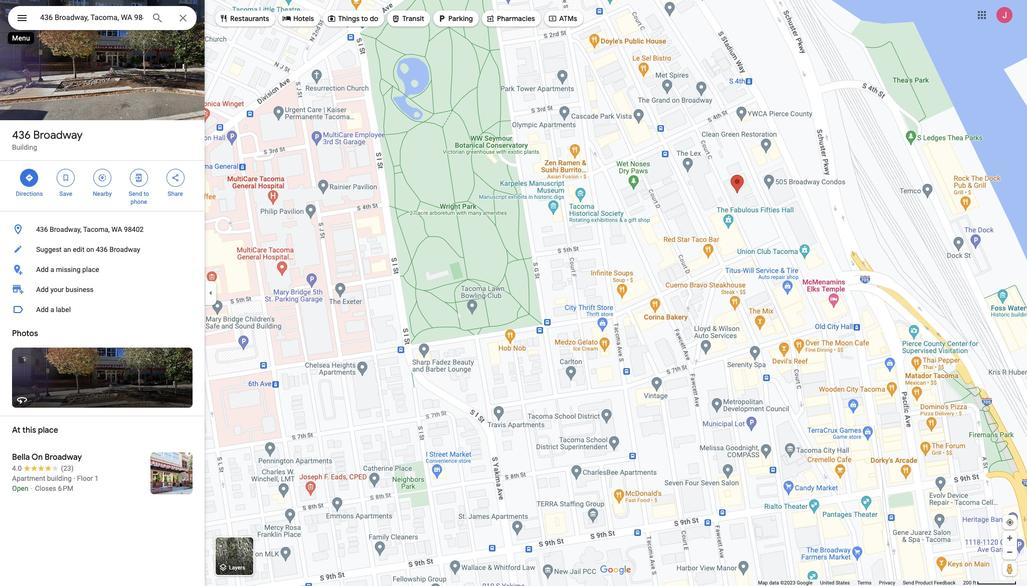 Task type: locate. For each thing, give the bounding box(es) containing it.
map data ©2023 google
[[758, 581, 813, 586]]

add inside button
[[36, 306, 49, 314]]

0 horizontal spatial place
[[38, 426, 58, 436]]

1 vertical spatial to
[[144, 191, 149, 198]]

 things to do
[[327, 13, 378, 24]]

436 inside button
[[96, 246, 108, 254]]

building
[[47, 475, 72, 483]]

broadway,
[[50, 226, 82, 234]]

photos
[[12, 329, 38, 339]]

436 up building
[[12, 128, 31, 142]]

a left missing
[[50, 266, 54, 274]]

0 vertical spatial add
[[36, 266, 49, 274]]

 atms
[[548, 13, 577, 24]]

2 add from the top
[[36, 286, 49, 294]]


[[16, 11, 28, 25]]

1 vertical spatial add
[[36, 286, 49, 294]]

add a missing place button
[[0, 260, 205, 280]]

united states
[[820, 581, 850, 586]]

place down on
[[82, 266, 99, 274]]

add for add your business
[[36, 286, 49, 294]]

436 up suggest
[[36, 226, 48, 234]]


[[171, 173, 180, 184]]

nearby
[[93, 191, 112, 198]]


[[134, 173, 143, 184]]

broadway up (23) on the left
[[45, 453, 82, 463]]

a inside 'button'
[[50, 266, 54, 274]]

add inside 'button'
[[36, 266, 49, 274]]

0 horizontal spatial 436
[[12, 128, 31, 142]]

send left product
[[903, 581, 914, 586]]

0 horizontal spatial to
[[144, 191, 149, 198]]

436 broadway, tacoma, wa 98402
[[36, 226, 144, 234]]

1 horizontal spatial to
[[361, 14, 368, 23]]

add for add a label
[[36, 306, 49, 314]]

footer inside google maps element
[[758, 580, 963, 587]]

a
[[50, 266, 54, 274], [50, 306, 54, 314]]

a left the label
[[50, 306, 54, 314]]

place right this
[[38, 426, 58, 436]]

wa
[[112, 226, 122, 234]]

0 vertical spatial send
[[129, 191, 142, 198]]

send for send to phone
[[129, 191, 142, 198]]

add left the label
[[36, 306, 49, 314]]

at this place
[[12, 426, 58, 436]]

1 vertical spatial send
[[903, 581, 914, 586]]

436 inside button
[[36, 226, 48, 234]]

 restaurants
[[219, 13, 269, 24]]

none field inside 436 broadway, tacoma, wa 98402 field
[[40, 12, 143, 24]]

business
[[66, 286, 94, 294]]

2 vertical spatial 436
[[96, 246, 108, 254]]

to up phone
[[144, 191, 149, 198]]

 parking
[[437, 13, 473, 24]]

1 horizontal spatial 436
[[36, 226, 48, 234]]

add your business link
[[0, 280, 205, 300]]

4.0 stars 23 reviews image
[[12, 464, 74, 474]]

send inside send to phone
[[129, 191, 142, 198]]

0 vertical spatial to
[[361, 14, 368, 23]]

closes
[[35, 485, 56, 493]]

footer containing map data ©2023 google
[[758, 580, 963, 587]]

0 vertical spatial 436
[[12, 128, 31, 142]]

98402
[[124, 226, 144, 234]]

a inside button
[[50, 306, 54, 314]]

place
[[82, 266, 99, 274], [38, 426, 58, 436]]

restaurants
[[230, 14, 269, 23]]

1 vertical spatial broadway
[[109, 246, 140, 254]]

bella
[[12, 453, 30, 463]]

to left the do on the top
[[361, 14, 368, 23]]

states
[[836, 581, 850, 586]]

to
[[361, 14, 368, 23], [144, 191, 149, 198]]

save
[[59, 191, 72, 198]]

add down suggest
[[36, 266, 49, 274]]

1 vertical spatial 436
[[36, 226, 48, 234]]

pharmacies
[[497, 14, 535, 23]]

send product feedback button
[[903, 580, 956, 587]]

send for send product feedback
[[903, 581, 914, 586]]

broadway up building
[[33, 128, 83, 142]]

0 vertical spatial broadway
[[33, 128, 83, 142]]

200 ft
[[963, 581, 976, 586]]

2 a from the top
[[50, 306, 54, 314]]

footer
[[758, 580, 963, 587]]

 transit
[[391, 13, 424, 24]]

0 vertical spatial place
[[82, 266, 99, 274]]

united
[[820, 581, 835, 586]]

to inside send to phone
[[144, 191, 149, 198]]

2 horizontal spatial 436
[[96, 246, 108, 254]]

1 add from the top
[[36, 266, 49, 274]]

1
[[95, 475, 99, 483]]

1 vertical spatial a
[[50, 306, 54, 314]]

436 broadway building
[[12, 128, 83, 151]]

436 right on
[[96, 246, 108, 254]]

436
[[12, 128, 31, 142], [36, 226, 48, 234], [96, 246, 108, 254]]

1 vertical spatial place
[[38, 426, 58, 436]]

0 horizontal spatial send
[[129, 191, 142, 198]]

2 vertical spatial add
[[36, 306, 49, 314]]

apartment
[[12, 475, 45, 483]]

add a label
[[36, 306, 71, 314]]


[[486, 13, 495, 24]]

send inside button
[[903, 581, 914, 586]]

to inside  things to do
[[361, 14, 368, 23]]

 search field
[[8, 6, 197, 32]]

add a label button
[[0, 300, 205, 320]]

1 horizontal spatial place
[[82, 266, 99, 274]]

show street view coverage image
[[1003, 562, 1017, 577]]

broadway
[[33, 128, 83, 142], [109, 246, 140, 254], [45, 453, 82, 463]]

436 inside '436 broadway building'
[[12, 128, 31, 142]]

send to phone
[[129, 191, 149, 206]]

1 a from the top
[[50, 266, 54, 274]]


[[61, 173, 70, 184]]

⋅
[[30, 485, 33, 493]]

bella on broadway
[[12, 453, 82, 463]]

4.0
[[12, 465, 22, 473]]

3 add from the top
[[36, 306, 49, 314]]

data
[[769, 581, 779, 586]]

send up phone
[[129, 191, 142, 198]]


[[327, 13, 336, 24]]

add left your
[[36, 286, 49, 294]]

1 horizontal spatial send
[[903, 581, 914, 586]]

privacy button
[[879, 580, 895, 587]]

atms
[[559, 14, 577, 23]]

None field
[[40, 12, 143, 24]]

broadway down wa
[[109, 246, 140, 254]]

add
[[36, 266, 49, 274], [36, 286, 49, 294], [36, 306, 49, 314]]

hotels
[[293, 14, 314, 23]]

0 vertical spatial a
[[50, 266, 54, 274]]

google account: james peterson  
(james.peterson1902@gmail.com) image
[[997, 7, 1013, 23]]

send
[[129, 191, 142, 198], [903, 581, 914, 586]]



Task type: vqa. For each thing, say whether or not it's contained in the screenshot.
28912 Roadside Dr, Agoura Hills, CA 91301 at the left
no



Task type: describe. For each thing, give the bounding box(es) containing it.
google
[[797, 581, 813, 586]]

show your location image
[[1006, 519, 1015, 528]]

terms
[[858, 581, 872, 586]]

directions
[[16, 191, 43, 198]]

·
[[73, 475, 75, 483]]

broadway inside '436 broadway building'
[[33, 128, 83, 142]]

add your business
[[36, 286, 94, 294]]


[[437, 13, 446, 24]]

2 vertical spatial broadway
[[45, 453, 82, 463]]

missing
[[56, 266, 81, 274]]

product
[[915, 581, 933, 586]]

436 for broadway,
[[36, 226, 48, 234]]


[[282, 13, 291, 24]]

a for label
[[50, 306, 54, 314]]

parking
[[449, 14, 473, 23]]

an
[[63, 246, 71, 254]]

on
[[32, 453, 43, 463]]

broadway inside suggest an edit on 436 broadway button
[[109, 246, 140, 254]]

(23)
[[61, 465, 74, 473]]

edit
[[73, 246, 85, 254]]

share
[[168, 191, 183, 198]]

map
[[758, 581, 768, 586]]

200 ft button
[[963, 581, 1017, 586]]

label
[[56, 306, 71, 314]]

collapse side panel image
[[205, 288, 216, 299]]

building
[[12, 143, 37, 151]]

436 Broadway, Tacoma, WA 98402 field
[[8, 6, 197, 30]]

layers
[[229, 566, 245, 572]]

actions for 436 broadway region
[[0, 161, 205, 211]]

open
[[12, 485, 28, 493]]

this
[[22, 426, 36, 436]]


[[219, 13, 228, 24]]

436 broadway main content
[[0, 0, 205, 587]]

at
[[12, 426, 20, 436]]

feedback
[[934, 581, 956, 586]]

©2023
[[781, 581, 796, 586]]


[[548, 13, 557, 24]]

things
[[338, 14, 360, 23]]


[[391, 13, 400, 24]]


[[98, 173, 107, 184]]

add a missing place
[[36, 266, 99, 274]]

add for add a missing place
[[36, 266, 49, 274]]

6 pm
[[58, 485, 73, 493]]

436 for broadway
[[12, 128, 31, 142]]

on
[[86, 246, 94, 254]]

your
[[50, 286, 64, 294]]

436 broadway, tacoma, wa 98402 button
[[0, 220, 205, 240]]

zoom out image
[[1006, 549, 1014, 557]]

phone
[[131, 199, 147, 206]]

privacy
[[879, 581, 895, 586]]

apartment building · floor 1 open ⋅ closes 6 pm
[[12, 475, 99, 493]]

do
[[370, 14, 378, 23]]

place inside 'button'
[[82, 266, 99, 274]]

transit
[[402, 14, 424, 23]]

terms button
[[858, 580, 872, 587]]

suggest an edit on 436 broadway button
[[0, 240, 205, 260]]

 hotels
[[282, 13, 314, 24]]


[[25, 173, 34, 184]]

tacoma,
[[83, 226, 110, 234]]

send product feedback
[[903, 581, 956, 586]]

zoom in image
[[1006, 535, 1014, 543]]

united states button
[[820, 580, 850, 587]]

suggest an edit on 436 broadway
[[36, 246, 140, 254]]

suggest
[[36, 246, 62, 254]]

a for missing
[[50, 266, 54, 274]]

 button
[[8, 6, 36, 32]]

ft
[[973, 581, 976, 586]]

google maps element
[[0, 0, 1027, 587]]

200
[[963, 581, 972, 586]]

floor
[[77, 475, 93, 483]]

 pharmacies
[[486, 13, 535, 24]]



